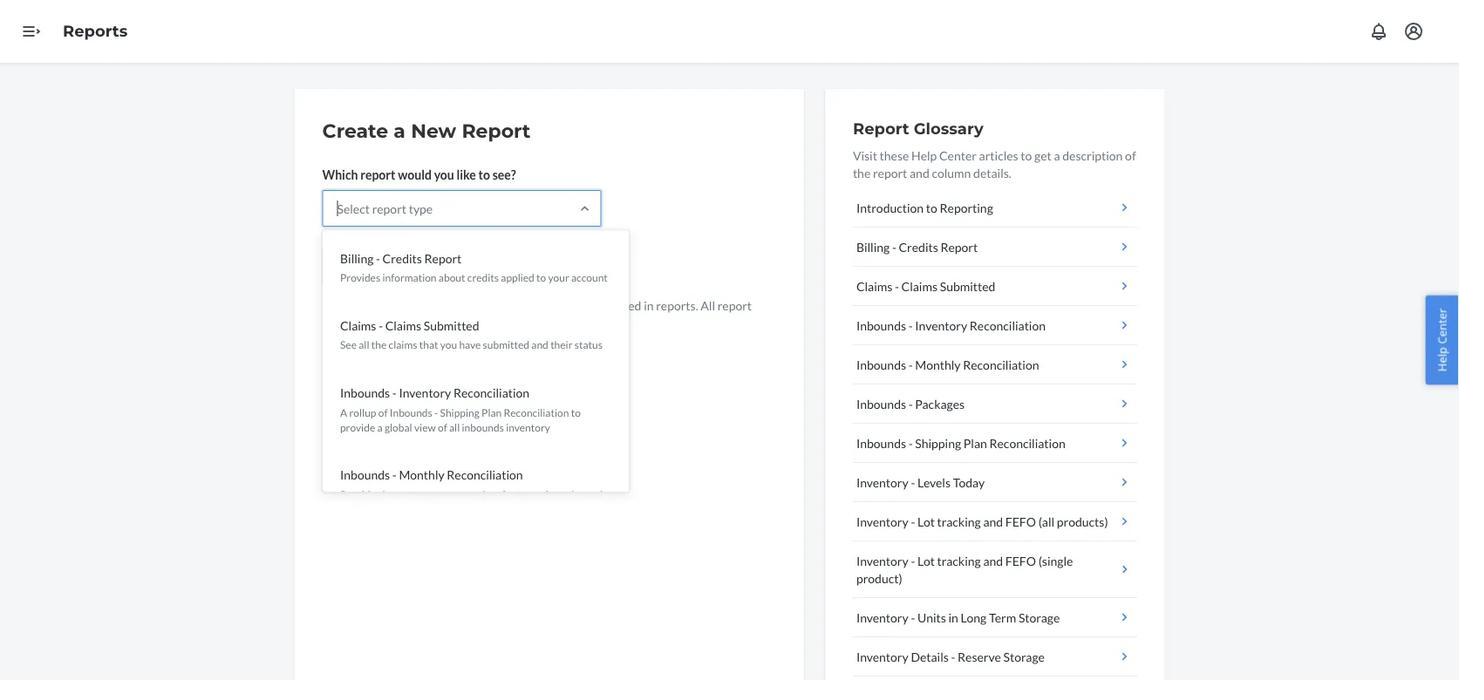 Task type: vqa. For each thing, say whether or not it's contained in the screenshot.
Inventory associated with Inventory - Lot tracking and FEFO (single product)
yes



Task type: describe. For each thing, give the bounding box(es) containing it.
shipping inside inbounds - shipping plan reconciliation button
[[916, 436, 962, 451]]

inbounds - shipping plan reconciliation
[[857, 436, 1066, 451]]

are
[[380, 315, 397, 330]]

all
[[701, 298, 715, 313]]

reflected
[[593, 298, 642, 313]]

claims
[[388, 339, 417, 351]]

all inside claims - claims submitted see all the claims that you have submitted and their status
[[358, 339, 369, 351]]

submitted for claims - claims submitted
[[940, 279, 996, 294]]

report for billing - credits report provides information about credits applied to your account
[[424, 251, 461, 266]]

reconciliation for inbounds - monthly reconciliation provides inventory movement data for any selected month
[[447, 468, 523, 483]]

long
[[961, 610, 987, 625]]

movement
[[428, 488, 477, 501]]

these
[[880, 148, 909, 163]]

articles
[[980, 148, 1019, 163]]

today
[[953, 475, 985, 490]]

fields
[[349, 315, 377, 330]]

0 vertical spatial a
[[394, 119, 406, 143]]

a inside visit these help center articles to get a description of the report and column details.
[[1054, 148, 1061, 163]]

fefo for (single
[[1006, 554, 1037, 568]]

reconciliation for inbounds - inventory reconciliation
[[970, 318, 1046, 333]]

reconciliation for inbounds - monthly reconciliation
[[963, 357, 1040, 372]]

to right like
[[479, 167, 490, 182]]

(all
[[1039, 514, 1055, 529]]

of inside visit these help center articles to get a description of the report and column details.
[[1126, 148, 1137, 163]]

inventory - lot tracking and fefo (single product)
[[857, 554, 1074, 586]]

would
[[398, 167, 432, 182]]

select report type
[[337, 201, 433, 216]]

plan inside inbounds - inventory reconciliation a rollup of inbounds - shipping plan reconciliation to provide a global view of all inbounds inventory
[[481, 406, 502, 419]]

reports link
[[63, 21, 128, 41]]

center inside visit these help center articles to get a description of the report and column details.
[[940, 148, 977, 163]]

inventory details - reserve storage
[[857, 650, 1045, 664]]

reconciliation inside button
[[990, 436, 1066, 451]]

open account menu image
[[1404, 21, 1425, 42]]

- for billing - credits report provides information about credits applied to your account
[[376, 251, 380, 266]]

credits
[[467, 271, 499, 284]]

to inside button
[[927, 200, 938, 215]]

and inside claims - claims submitted see all the claims that you have submitted and their status
[[531, 339, 548, 351]]

inbounds
[[462, 421, 504, 434]]

inventory for inventory details - reserve storage
[[857, 650, 909, 664]]

any
[[517, 488, 533, 501]]

credits for billing - credits report
[[899, 240, 939, 254]]

select
[[337, 201, 370, 216]]

provide
[[340, 421, 375, 434]]

(utc).
[[494, 315, 528, 330]]

create a new report
[[322, 119, 531, 143]]

1 vertical spatial in
[[400, 315, 410, 330]]

product)
[[857, 571, 903, 586]]

column
[[932, 165, 971, 180]]

new
[[411, 119, 457, 143]]

reconciliation for inbounds - inventory reconciliation a rollup of inbounds - shipping plan reconciliation to provide a global view of all inbounds inventory
[[453, 385, 529, 400]]

2
[[413, 298, 420, 313]]

introduction to reporting
[[857, 200, 994, 215]]

help inside visit these help center articles to get a description of the report and column details.
[[912, 148, 937, 163]]

inbounds - shipping plan reconciliation button
[[853, 424, 1137, 463]]

billing for billing - credits report
[[857, 240, 890, 254]]

inbounds for inbounds - shipping plan reconciliation
[[857, 436, 907, 451]]

which report would you like to see?
[[322, 167, 516, 182]]

inventory - lot tracking and fefo (single product) button
[[853, 542, 1137, 599]]

status
[[574, 339, 602, 351]]

that
[[419, 339, 438, 351]]

account
[[571, 271, 608, 284]]

rollup
[[349, 406, 376, 419]]

billing for billing - credits report provides information about credits applied to your account
[[340, 251, 373, 266]]

description
[[1063, 148, 1123, 163]]

inventory for inventory - lot tracking and fefo (all products)
[[857, 514, 909, 529]]

to left the be
[[564, 298, 575, 313]]

data
[[479, 488, 500, 501]]

monthly for inbounds - monthly reconciliation
[[916, 357, 961, 372]]

- up view at the bottom of page
[[434, 406, 438, 419]]

a
[[340, 406, 347, 419]]

inventory inside inbounds - inventory reconciliation a rollup of inbounds - shipping plan reconciliation to provide a global view of all inbounds inventory
[[506, 421, 550, 434]]

inbounds up global
[[389, 406, 432, 419]]

introduction to reporting button
[[853, 188, 1137, 228]]

lot for inventory - lot tracking and fefo (all products)
[[918, 514, 935, 529]]

in inside button
[[949, 610, 959, 625]]

universal
[[412, 315, 463, 330]]

and inside visit these help center articles to get a description of the report and column details.
[[910, 165, 930, 180]]

inventory for inventory - levels today
[[857, 475, 909, 490]]

it
[[322, 298, 331, 313]]

inbounds - inventory reconciliation
[[857, 318, 1046, 333]]

- for inventory - units in long term storage
[[911, 610, 916, 625]]

create report button
[[322, 248, 428, 283]]

create report
[[337, 258, 413, 273]]

storage inside 'inventory details - reserve storage' button
[[1004, 650, 1045, 664]]

- for inbounds - inventory reconciliation a rollup of inbounds - shipping plan reconciliation to provide a global view of all inbounds inventory
[[392, 385, 396, 400]]

open navigation image
[[21, 21, 42, 42]]

inventory - lot tracking and fefo (all products)
[[857, 514, 1109, 529]]

lot for inventory - lot tracking and fefo (single product)
[[918, 554, 935, 568]]

inventory - levels today
[[857, 475, 985, 490]]

see
[[340, 339, 356, 351]]

reserve
[[958, 650, 1002, 664]]

see?
[[493, 167, 516, 182]]

inbounds for inbounds - inventory reconciliation
[[857, 318, 907, 333]]

- for claims - claims submitted
[[895, 279, 899, 294]]

report for billing - credits report
[[941, 240, 978, 254]]

tracking for (all
[[938, 514, 981, 529]]

visit
[[853, 148, 878, 163]]

reports
[[63, 21, 128, 41]]

to inside inbounds - inventory reconciliation a rollup of inbounds - shipping plan reconciliation to provide a global view of all inbounds inventory
[[571, 406, 581, 419]]

claims - claims submitted button
[[853, 267, 1137, 306]]

products)
[[1057, 514, 1109, 529]]

inbounds - monthly reconciliation button
[[853, 346, 1137, 385]]

0 horizontal spatial of
[[378, 406, 387, 419]]

which
[[322, 167, 358, 182]]

billing - credits report
[[857, 240, 978, 254]]

report for which report would you like to see?
[[361, 167, 396, 182]]



Task type: locate. For each thing, give the bounding box(es) containing it.
submitted down hours on the left top of the page
[[423, 318, 479, 333]]

1 horizontal spatial credits
[[899, 240, 939, 254]]

inventory
[[916, 318, 968, 333], [399, 385, 451, 400], [857, 475, 909, 490], [857, 514, 909, 529], [857, 554, 909, 568], [857, 610, 909, 625], [857, 650, 909, 664]]

- down global
[[392, 468, 396, 483]]

report for create a new report
[[462, 119, 531, 143]]

1 horizontal spatial plan
[[964, 436, 988, 451]]

report for create report
[[377, 258, 413, 273]]

inbounds inside button
[[857, 357, 907, 372]]

for inside it may take up to 2 hours for new information to be reflected in reports. all report time fields are in universal time (utc).
[[455, 298, 471, 313]]

global
[[384, 421, 412, 434]]

the inside visit these help center articles to get a description of the report and column details.
[[853, 165, 871, 180]]

inbounds - packages button
[[853, 385, 1137, 424]]

a left the new
[[394, 119, 406, 143]]

- left units
[[911, 610, 916, 625]]

time
[[465, 315, 492, 330]]

the left claims
[[371, 339, 386, 351]]

a right get
[[1054, 148, 1061, 163]]

all right see
[[358, 339, 369, 351]]

inbounds down inbounds - packages
[[857, 436, 907, 451]]

information up 2 at the left of the page
[[382, 271, 436, 284]]

1 horizontal spatial center
[[1435, 309, 1451, 344]]

1 horizontal spatial inventory
[[506, 421, 550, 434]]

up
[[383, 298, 397, 313]]

lot inside inventory - lot tracking and fefo (single product)
[[918, 554, 935, 568]]

1 horizontal spatial information
[[498, 298, 562, 313]]

inventory right inbounds on the left bottom of the page
[[506, 421, 550, 434]]

inventory up inbounds - monthly reconciliation
[[916, 318, 968, 333]]

inventory left levels
[[857, 475, 909, 490]]

1 vertical spatial fefo
[[1006, 554, 1037, 568]]

you left like
[[434, 167, 454, 182]]

monthly up packages
[[916, 357, 961, 372]]

1 vertical spatial submitted
[[423, 318, 479, 333]]

- for inbounds - shipping plan reconciliation
[[909, 436, 913, 451]]

create inside create report button
[[337, 258, 375, 273]]

reconciliation
[[970, 318, 1046, 333], [963, 357, 1040, 372], [453, 385, 529, 400], [504, 406, 569, 419], [990, 436, 1066, 451], [447, 468, 523, 483]]

0 vertical spatial plan
[[481, 406, 502, 419]]

you inside claims - claims submitted see all the claims that you have submitted and their status
[[440, 339, 457, 351]]

inventory left details
[[857, 650, 909, 664]]

1 provides from the top
[[340, 271, 380, 284]]

inbounds for inbounds - inventory reconciliation a rollup of inbounds - shipping plan reconciliation to provide a global view of all inbounds inventory
[[340, 385, 390, 400]]

term
[[989, 610, 1017, 625]]

0 vertical spatial tracking
[[938, 514, 981, 529]]

all left inbounds on the left bottom of the page
[[449, 421, 460, 434]]

- inside billing - credits report provides information about credits applied to your account
[[376, 251, 380, 266]]

0 horizontal spatial information
[[382, 271, 436, 284]]

and left the column
[[910, 165, 930, 180]]

1 vertical spatial center
[[1435, 309, 1451, 344]]

- left levels
[[911, 475, 916, 490]]

hours
[[422, 298, 453, 313]]

inbounds for inbounds - monthly reconciliation
[[857, 357, 907, 372]]

you right that
[[440, 339, 457, 351]]

0 vertical spatial of
[[1126, 148, 1137, 163]]

help inside button
[[1435, 347, 1451, 372]]

tracking down today
[[938, 514, 981, 529]]

- down inbounds - packages
[[909, 436, 913, 451]]

fefo inside inventory - lot tracking and fefo (single product)
[[1006, 554, 1037, 568]]

center inside button
[[1435, 309, 1451, 344]]

1 vertical spatial you
[[440, 339, 457, 351]]

1 vertical spatial tracking
[[938, 554, 981, 568]]

to left reporting
[[927, 200, 938, 215]]

inbounds inside button
[[857, 318, 907, 333]]

0 vertical spatial storage
[[1019, 610, 1060, 625]]

get
[[1035, 148, 1052, 163]]

inventory down product)
[[857, 610, 909, 625]]

- up global
[[392, 385, 396, 400]]

report left type
[[372, 201, 407, 216]]

their
[[550, 339, 572, 351]]

shipping
[[440, 406, 479, 419], [916, 436, 962, 451]]

0 vertical spatial for
[[455, 298, 471, 313]]

to inside visit these help center articles to get a description of the report and column details.
[[1021, 148, 1033, 163]]

report up select report type
[[361, 167, 396, 182]]

inbounds - monthly reconciliation provides inventory movement data for any selected month
[[340, 468, 606, 501]]

inventory inside the 'inbounds - monthly reconciliation provides inventory movement data for any selected month'
[[382, 488, 426, 501]]

in right are
[[400, 315, 410, 330]]

take
[[358, 298, 381, 313]]

inventory up product)
[[857, 554, 909, 568]]

0 vertical spatial lot
[[918, 514, 935, 529]]

monthly
[[916, 357, 961, 372], [399, 468, 444, 483]]

1 vertical spatial information
[[498, 298, 562, 313]]

provides up "take"
[[340, 271, 380, 284]]

- down the billing - credits report
[[895, 279, 899, 294]]

report up about
[[424, 251, 461, 266]]

1 vertical spatial the
[[371, 339, 386, 351]]

to left your
[[536, 271, 546, 284]]

inventory - levels today button
[[853, 463, 1137, 503]]

inventory
[[506, 421, 550, 434], [382, 488, 426, 501]]

billing - credits report provides information about credits applied to your account
[[340, 251, 608, 284]]

0 horizontal spatial for
[[455, 298, 471, 313]]

of
[[1126, 148, 1137, 163], [378, 406, 387, 419], [438, 421, 447, 434]]

inventory - units in long term storage button
[[853, 599, 1137, 638]]

of right description
[[1126, 148, 1137, 163]]

selected
[[535, 488, 574, 501]]

0 horizontal spatial inventory
[[382, 488, 426, 501]]

- for inventory - levels today
[[911, 475, 916, 490]]

report glossary
[[853, 119, 984, 138]]

- up inventory - units in long term storage
[[911, 554, 916, 568]]

credits down introduction to reporting
[[899, 240, 939, 254]]

inbounds down provide
[[340, 468, 390, 483]]

inbounds left packages
[[857, 397, 907, 411]]

may
[[333, 298, 355, 313]]

0 vertical spatial all
[[358, 339, 369, 351]]

information inside it may take up to 2 hours for new information to be reflected in reports. all report time fields are in universal time (utc).
[[498, 298, 562, 313]]

provides down provide
[[340, 488, 380, 501]]

information inside billing - credits report provides information about credits applied to your account
[[382, 271, 436, 284]]

1 horizontal spatial of
[[438, 421, 447, 434]]

0 horizontal spatial submitted
[[423, 318, 479, 333]]

1 vertical spatial for
[[502, 488, 515, 501]]

in left reports.
[[644, 298, 654, 313]]

inbounds up inbounds - packages
[[857, 357, 907, 372]]

like
[[457, 167, 476, 182]]

1 horizontal spatial billing
[[857, 240, 890, 254]]

1 vertical spatial a
[[1054, 148, 1061, 163]]

information up '(utc).'
[[498, 298, 562, 313]]

1 vertical spatial help
[[1435, 347, 1451, 372]]

inventory - units in long term storage
[[857, 610, 1060, 625]]

- up inbounds - packages
[[909, 357, 913, 372]]

- inside button
[[909, 318, 913, 333]]

-
[[893, 240, 897, 254], [376, 251, 380, 266], [895, 279, 899, 294], [909, 318, 913, 333], [378, 318, 383, 333], [909, 357, 913, 372], [392, 385, 396, 400], [909, 397, 913, 411], [434, 406, 438, 419], [909, 436, 913, 451], [392, 468, 396, 483], [911, 475, 916, 490], [911, 514, 916, 529], [911, 554, 916, 568], [911, 610, 916, 625], [952, 650, 956, 664]]

for inside the 'inbounds - monthly reconciliation provides inventory movement data for any selected month'
[[502, 488, 515, 501]]

- inside the 'inbounds - monthly reconciliation provides inventory movement data for any selected month'
[[392, 468, 396, 483]]

1 horizontal spatial help
[[1435, 347, 1451, 372]]

lot up units
[[918, 554, 935, 568]]

submitted inside claims - claims submitted see all the claims that you have submitted and their status
[[423, 318, 479, 333]]

month
[[576, 488, 606, 501]]

report inside it may take up to 2 hours for new information to be reflected in reports. all report time fields are in universal time (utc).
[[718, 298, 752, 313]]

1 fefo from the top
[[1006, 514, 1037, 529]]

inventory inside inventory - lot tracking and fefo (single product)
[[857, 554, 909, 568]]

new
[[473, 298, 496, 313]]

inbounds for inbounds - monthly reconciliation provides inventory movement data for any selected month
[[340, 468, 390, 483]]

2 vertical spatial in
[[949, 610, 959, 625]]

report for select report type
[[372, 201, 407, 216]]

1 vertical spatial lot
[[918, 554, 935, 568]]

about
[[438, 271, 465, 284]]

all inside inbounds - inventory reconciliation a rollup of inbounds - shipping plan reconciliation to provide a global view of all inbounds inventory
[[449, 421, 460, 434]]

for left 'new' on the left top
[[455, 298, 471, 313]]

tracking down inventory - lot tracking and fefo (all products)
[[938, 554, 981, 568]]

1 horizontal spatial in
[[644, 298, 654, 313]]

report inside button
[[377, 258, 413, 273]]

- down "introduction"
[[893, 240, 897, 254]]

in left long
[[949, 610, 959, 625]]

in
[[644, 298, 654, 313], [400, 315, 410, 330], [949, 610, 959, 625]]

0 vertical spatial you
[[434, 167, 454, 182]]

inventory - lot tracking and fefo (all products) button
[[853, 503, 1137, 542]]

inbounds for inbounds - packages
[[857, 397, 907, 411]]

time
[[322, 315, 347, 330]]

the down visit
[[853, 165, 871, 180]]

1 horizontal spatial shipping
[[916, 436, 962, 451]]

0 vertical spatial monthly
[[916, 357, 961, 372]]

units
[[918, 610, 947, 625]]

billing inside billing - credits report provides information about credits applied to your account
[[340, 251, 373, 266]]

create up the which
[[322, 119, 388, 143]]

- for billing - credits report
[[893, 240, 897, 254]]

1 horizontal spatial all
[[449, 421, 460, 434]]

1 lot from the top
[[918, 514, 935, 529]]

0 horizontal spatial in
[[400, 315, 410, 330]]

of right view at the bottom of page
[[438, 421, 447, 434]]

2 vertical spatial a
[[377, 421, 382, 434]]

0 vertical spatial information
[[382, 271, 436, 284]]

- down 'claims - claims submitted'
[[909, 318, 913, 333]]

provides for inbounds
[[340, 488, 380, 501]]

credits
[[899, 240, 939, 254], [382, 251, 422, 266]]

2 horizontal spatial a
[[1054, 148, 1061, 163]]

credits inside button
[[899, 240, 939, 254]]

and left their at the left
[[531, 339, 548, 351]]

inbounds up rollup
[[340, 385, 390, 400]]

inventory down "inventory - levels today"
[[857, 514, 909, 529]]

be
[[578, 298, 591, 313]]

monthly up movement
[[399, 468, 444, 483]]

provides for billing
[[340, 271, 380, 284]]

2 fefo from the top
[[1006, 554, 1037, 568]]

storage right term
[[1019, 610, 1060, 625]]

0 horizontal spatial all
[[358, 339, 369, 351]]

0 vertical spatial submitted
[[940, 279, 996, 294]]

0 horizontal spatial center
[[940, 148, 977, 163]]

inventory for inventory - units in long term storage
[[857, 610, 909, 625]]

report inside button
[[941, 240, 978, 254]]

a inside inbounds - inventory reconciliation a rollup of inbounds - shipping plan reconciliation to provide a global view of all inbounds inventory
[[377, 421, 382, 434]]

1 vertical spatial plan
[[964, 436, 988, 451]]

claims - claims submitted see all the claims that you have submitted and their status
[[340, 318, 602, 351]]

reporting
[[940, 200, 994, 215]]

for
[[455, 298, 471, 313], [502, 488, 515, 501]]

credits inside billing - credits report provides information about credits applied to your account
[[382, 251, 422, 266]]

billing down "introduction"
[[857, 240, 890, 254]]

1 horizontal spatial for
[[502, 488, 515, 501]]

1 horizontal spatial a
[[394, 119, 406, 143]]

- inside button
[[909, 357, 913, 372]]

0 vertical spatial provides
[[340, 271, 380, 284]]

0 horizontal spatial a
[[377, 421, 382, 434]]

- down "inventory - levels today"
[[911, 514, 916, 529]]

it may take up to 2 hours for new information to be reflected in reports. all report time fields are in universal time (utc).
[[322, 298, 752, 330]]

inventory for inventory - lot tracking and fefo (single product)
[[857, 554, 909, 568]]

- left packages
[[909, 397, 913, 411]]

storage
[[1019, 610, 1060, 625], [1004, 650, 1045, 664]]

1 vertical spatial storage
[[1004, 650, 1045, 664]]

0 horizontal spatial shipping
[[440, 406, 479, 419]]

0 vertical spatial in
[[644, 298, 654, 313]]

create for create report
[[337, 258, 375, 273]]

report inside visit these help center articles to get a description of the report and column details.
[[873, 165, 908, 180]]

1 horizontal spatial submitted
[[940, 279, 996, 294]]

1 vertical spatial of
[[378, 406, 387, 419]]

report up 'these' at the right of the page
[[853, 119, 910, 138]]

- for inventory - lot tracking and fefo (single product)
[[911, 554, 916, 568]]

to left 2 at the left of the page
[[399, 298, 410, 313]]

0 horizontal spatial billing
[[340, 251, 373, 266]]

your
[[548, 271, 569, 284]]

monthly inside button
[[916, 357, 961, 372]]

billing inside button
[[857, 240, 890, 254]]

- right fields
[[378, 318, 383, 333]]

0 vertical spatial shipping
[[440, 406, 479, 419]]

fefo left "(all"
[[1006, 514, 1037, 529]]

and down inventory - lot tracking and fefo (all products) button
[[984, 554, 1004, 568]]

0 vertical spatial inventory
[[506, 421, 550, 434]]

you
[[434, 167, 454, 182], [440, 339, 457, 351]]

have
[[459, 339, 481, 351]]

report
[[853, 119, 910, 138], [462, 119, 531, 143], [941, 240, 978, 254], [424, 251, 461, 266]]

open notifications image
[[1369, 21, 1390, 42]]

packages
[[916, 397, 965, 411]]

0 vertical spatial center
[[940, 148, 977, 163]]

of right rollup
[[378, 406, 387, 419]]

0 horizontal spatial the
[[371, 339, 386, 351]]

credits up up
[[382, 251, 422, 266]]

type
[[409, 201, 433, 216]]

0 horizontal spatial plan
[[481, 406, 502, 419]]

inbounds - packages
[[857, 397, 965, 411]]

the inside claims - claims submitted see all the claims that you have submitted and their status
[[371, 339, 386, 351]]

report right all
[[718, 298, 752, 313]]

help center button
[[1426, 295, 1460, 385]]

0 vertical spatial create
[[322, 119, 388, 143]]

- right details
[[952, 650, 956, 664]]

inventory inside button
[[916, 318, 968, 333]]

monthly for inbounds - monthly reconciliation provides inventory movement data for any selected month
[[399, 468, 444, 483]]

create up may
[[337, 258, 375, 273]]

submitted up inbounds - inventory reconciliation
[[940, 279, 996, 294]]

- for claims - claims submitted see all the claims that you have submitted and their status
[[378, 318, 383, 333]]

claims - claims submitted
[[857, 279, 996, 294]]

fefo for (all
[[1006, 514, 1037, 529]]

shipping up inbounds on the left bottom of the page
[[440, 406, 479, 419]]

submitted
[[483, 339, 529, 351]]

report down reporting
[[941, 240, 978, 254]]

1 horizontal spatial the
[[853, 165, 871, 180]]

visit these help center articles to get a description of the report and column details.
[[853, 148, 1137, 180]]

reconciliation inside button
[[970, 318, 1046, 333]]

to inside billing - credits report provides information about credits applied to your account
[[536, 271, 546, 284]]

2 lot from the top
[[918, 554, 935, 568]]

and inside inventory - lot tracking and fefo (all products) button
[[984, 514, 1004, 529]]

1 vertical spatial shipping
[[916, 436, 962, 451]]

2 tracking from the top
[[938, 554, 981, 568]]

plan up today
[[964, 436, 988, 451]]

2 horizontal spatial in
[[949, 610, 959, 625]]

1 vertical spatial all
[[449, 421, 460, 434]]

inventory up view at the bottom of page
[[399, 385, 451, 400]]

lot down "inventory - levels today"
[[918, 514, 935, 529]]

1 vertical spatial create
[[337, 258, 375, 273]]

create for create a new report
[[322, 119, 388, 143]]

and down inventory - levels today button
[[984, 514, 1004, 529]]

(single
[[1039, 554, 1074, 568]]

and inside inventory - lot tracking and fefo (single product)
[[984, 554, 1004, 568]]

0 vertical spatial fefo
[[1006, 514, 1037, 529]]

- inside claims - claims submitted see all the claims that you have submitted and their status
[[378, 318, 383, 333]]

tracking for (single
[[938, 554, 981, 568]]

inbounds down 'claims - claims submitted'
[[857, 318, 907, 333]]

introduction
[[857, 200, 924, 215]]

fefo left (single
[[1006, 554, 1037, 568]]

1 horizontal spatial monthly
[[916, 357, 961, 372]]

shipping inside inbounds - inventory reconciliation a rollup of inbounds - shipping plan reconciliation to provide a global view of all inbounds inventory
[[440, 406, 479, 419]]

1 tracking from the top
[[938, 514, 981, 529]]

to down status
[[571, 406, 581, 419]]

storage inside inventory - units in long term storage button
[[1019, 610, 1060, 625]]

inventory details - reserve storage button
[[853, 638, 1137, 677]]

- for inbounds - monthly reconciliation
[[909, 357, 913, 372]]

0 horizontal spatial credits
[[382, 251, 422, 266]]

0 horizontal spatial help
[[912, 148, 937, 163]]

inbounds - monthly reconciliation
[[857, 357, 1040, 372]]

a left global
[[377, 421, 382, 434]]

fefo
[[1006, 514, 1037, 529], [1006, 554, 1037, 568]]

storage right 'reserve'
[[1004, 650, 1045, 664]]

for left any
[[502, 488, 515, 501]]

billing up may
[[340, 251, 373, 266]]

reconciliation inside the 'inbounds - monthly reconciliation provides inventory movement data for any selected month'
[[447, 468, 523, 483]]

1 vertical spatial provides
[[340, 488, 380, 501]]

inbounds - inventory reconciliation a rollup of inbounds - shipping plan reconciliation to provide a global view of all inbounds inventory
[[340, 385, 581, 434]]

- for inventory - lot tracking and fefo (all products)
[[911, 514, 916, 529]]

levels
[[918, 475, 951, 490]]

provides inside the 'inbounds - monthly reconciliation provides inventory movement data for any selected month'
[[340, 488, 380, 501]]

- inside 'button'
[[895, 279, 899, 294]]

inbounds inside the 'inbounds - monthly reconciliation provides inventory movement data for any selected month'
[[340, 468, 390, 483]]

billing
[[857, 240, 890, 254], [340, 251, 373, 266]]

- inside inventory - lot tracking and fefo (single product)
[[911, 554, 916, 568]]

0 vertical spatial the
[[853, 165, 871, 180]]

2 provides from the top
[[340, 488, 380, 501]]

provides inside billing - credits report provides information about credits applied to your account
[[340, 271, 380, 284]]

inventory inside inbounds - inventory reconciliation a rollup of inbounds - shipping plan reconciliation to provide a global view of all inbounds inventory
[[399, 385, 451, 400]]

tracking
[[938, 514, 981, 529], [938, 554, 981, 568]]

monthly inside the 'inbounds - monthly reconciliation provides inventory movement data for any selected month'
[[399, 468, 444, 483]]

inventory left movement
[[382, 488, 426, 501]]

submitted inside 'button'
[[940, 279, 996, 294]]

report up see?
[[462, 119, 531, 143]]

1 vertical spatial inventory
[[382, 488, 426, 501]]

reconciliation inside button
[[963, 357, 1040, 372]]

billing - credits report button
[[853, 228, 1137, 267]]

- up "take"
[[376, 251, 380, 266]]

report down 'these' at the right of the page
[[873, 165, 908, 180]]

report inside billing - credits report provides information about credits applied to your account
[[424, 251, 461, 266]]

plan
[[481, 406, 502, 419], [964, 436, 988, 451]]

inbounds
[[857, 318, 907, 333], [857, 357, 907, 372], [340, 385, 390, 400], [857, 397, 907, 411], [389, 406, 432, 419], [857, 436, 907, 451], [340, 468, 390, 483]]

credits for billing - credits report provides information about credits applied to your account
[[382, 251, 422, 266]]

shipping down packages
[[916, 436, 962, 451]]

glossary
[[914, 119, 984, 138]]

details.
[[974, 165, 1012, 180]]

- for inbounds - monthly reconciliation provides inventory movement data for any selected month
[[392, 468, 396, 483]]

report up up
[[377, 258, 413, 273]]

- for inbounds - packages
[[909, 397, 913, 411]]

0 vertical spatial help
[[912, 148, 937, 163]]

applied
[[501, 271, 534, 284]]

center
[[940, 148, 977, 163], [1435, 309, 1451, 344]]

details
[[911, 650, 949, 664]]

to left get
[[1021, 148, 1033, 163]]

1 vertical spatial monthly
[[399, 468, 444, 483]]

2 horizontal spatial of
[[1126, 148, 1137, 163]]

submitted for claims - claims submitted see all the claims that you have submitted and their status
[[423, 318, 479, 333]]

0 horizontal spatial monthly
[[399, 468, 444, 483]]

tracking inside inventory - lot tracking and fefo (single product)
[[938, 554, 981, 568]]

plan inside button
[[964, 436, 988, 451]]

- for inbounds - inventory reconciliation
[[909, 318, 913, 333]]

2 vertical spatial of
[[438, 421, 447, 434]]

plan up inbounds on the left bottom of the page
[[481, 406, 502, 419]]

lot inside inventory - lot tracking and fefo (all products) button
[[918, 514, 935, 529]]



